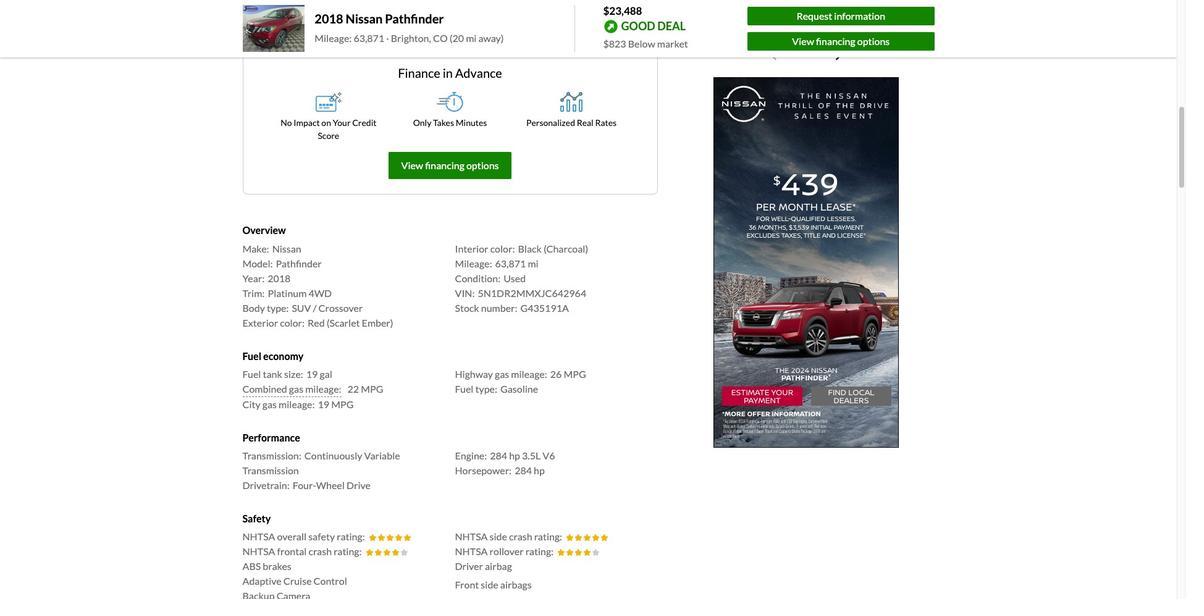Task type: vqa. For each thing, say whether or not it's contained in the screenshot.
Continuously to the right
yes



Task type: describe. For each thing, give the bounding box(es) containing it.
stock
[[455, 302, 479, 314]]

26
[[550, 368, 562, 380]]

red
[[308, 317, 325, 329]]

/
[[313, 302, 317, 314]]

5n1dr2mmxjc642964
[[478, 287, 587, 299]]

only
[[413, 118, 432, 128]]

brighton,
[[391, 32, 431, 44]]

engine:
[[455, 450, 487, 462]]

ember)
[[362, 317, 393, 329]]

drive
[[347, 480, 371, 491]]

no
[[281, 118, 292, 128]]

nhtsa for nhtsa rollover rating:
[[455, 546, 488, 558]]

transmission:
[[243, 450, 301, 462]]

driver
[[455, 561, 483, 572]]

information
[[834, 10, 886, 22]]

fuel tank size: 19 gal combined gas mileage: 22 mpg city gas mileage: 19 mpg
[[243, 368, 383, 410]]

vin:
[[455, 287, 475, 299]]

abs
[[243, 561, 261, 572]]

make:
[[243, 243, 269, 254]]

finance
[[398, 66, 440, 81]]

black
[[518, 243, 542, 254]]

mileage: inside 2018 nissan pathfinder mileage: 63,871 · brighton, co (20 mi away)
[[315, 32, 352, 44]]

gal
[[320, 368, 332, 380]]

63,871 inside interior color: black (charcoal) mileage: 63,871 mi condition: used vin: 5n1dr2mmxjc642964 stock number: g435191a
[[495, 257, 526, 269]]

airbags
[[500, 579, 532, 591]]

below
[[628, 37, 655, 49]]

rates
[[595, 118, 617, 128]]

1 vertical spatial view financing options button
[[388, 152, 512, 180]]

real
[[577, 118, 594, 128]]

used
[[504, 272, 526, 284]]

engine: 284 hp 3.5l v6 horsepower: 284 hp
[[455, 450, 555, 476]]

0 vertical spatial hp
[[509, 450, 520, 462]]

mileage: inside interior color: black (charcoal) mileage: 63,871 mi condition: used vin: 5n1dr2mmxjc642964 stock number: g435191a
[[455, 257, 492, 269]]

suv
[[292, 302, 311, 314]]

nhtsa frontal crash rating:
[[243, 546, 362, 558]]

takes
[[433, 118, 454, 128]]

2018 nissan pathfinder image
[[243, 5, 305, 52]]

overall
[[277, 531, 307, 543]]

2018 inside 2018 nissan pathfinder mileage: 63,871 · brighton, co (20 mi away)
[[315, 11, 343, 26]]

nhtsa for nhtsa side crash rating:
[[455, 531, 488, 543]]

rating: for nhtsa side crash rating:
[[534, 531, 562, 543]]

economy
[[263, 350, 304, 362]]

4wd
[[309, 287, 332, 299]]

platinum
[[268, 287, 307, 299]]

interior
[[455, 243, 489, 254]]

rating: for nhtsa overall safety rating:
[[337, 531, 365, 543]]

wheel
[[316, 480, 345, 491]]

1 vertical spatial view
[[401, 160, 423, 171]]

nissan for model:
[[272, 243, 301, 254]]

color: inside interior color: black (charcoal) mileage: 63,871 mi condition: used vin: 5n1dr2mmxjc642964 stock number: g435191a
[[490, 243, 515, 254]]

only takes minutes
[[413, 118, 487, 128]]

0 horizontal spatial gasoline
[[280, 6, 313, 17]]

front
[[455, 579, 479, 591]]

model:
[[243, 257, 273, 269]]

good
[[621, 19, 655, 33]]

impact
[[294, 118, 320, 128]]

(charcoal)
[[544, 243, 588, 254]]

nissan for pathfinder
[[346, 11, 383, 26]]

four-
[[293, 480, 316, 491]]

1 horizontal spatial options
[[858, 35, 890, 47]]

chevron right image
[[836, 46, 843, 61]]

personalized
[[527, 118, 575, 128]]

condition:
[[455, 272, 501, 284]]

advertisement region
[[713, 77, 899, 448]]

cruise
[[284, 575, 312, 587]]

$823 below market
[[603, 37, 688, 49]]

0 horizontal spatial options
[[467, 160, 499, 171]]

crossover
[[319, 302, 363, 314]]

(scarlet
[[327, 317, 360, 329]]

trim:
[[243, 287, 265, 299]]

1 vertical spatial hp
[[534, 465, 545, 476]]

size:
[[284, 368, 303, 380]]

credit
[[352, 118, 377, 128]]

variable inside continuously variable transmission
[[364, 450, 400, 462]]

request
[[797, 10, 833, 22]]

co
[[433, 32, 448, 44]]

control
[[314, 575, 347, 587]]

1 horizontal spatial mpg
[[361, 383, 383, 395]]

1 vertical spatial gas
[[289, 383, 303, 395]]

nhtsa side crash rating:
[[455, 531, 562, 543]]

in
[[443, 66, 453, 81]]

1 horizontal spatial continuously
[[492, 6, 543, 17]]

frontal
[[277, 546, 307, 558]]

$823
[[603, 37, 626, 49]]

crash for side
[[509, 531, 532, 543]]

interior color: black (charcoal) mileage: 63,871 mi condition: used vin: 5n1dr2mmxjc642964 stock number: g435191a
[[455, 243, 588, 314]]

0 horizontal spatial gas
[[263, 398, 277, 410]]

market
[[657, 37, 688, 49]]

safety
[[243, 513, 271, 525]]

1 vertical spatial 19
[[318, 398, 329, 410]]



Task type: locate. For each thing, give the bounding box(es) containing it.
0 vertical spatial options
[[858, 35, 890, 47]]

0 horizontal spatial continuously
[[305, 450, 362, 462]]

mileage:
[[511, 368, 547, 380], [305, 383, 341, 395], [279, 398, 315, 410]]

1 vertical spatial 2018
[[268, 272, 291, 284]]

63,871
[[354, 32, 384, 44], [495, 257, 526, 269]]

1 vertical spatial gasoline
[[501, 383, 538, 395]]

performance
[[243, 432, 300, 444]]

1 horizontal spatial variable
[[544, 6, 576, 17]]

finance in advance
[[398, 66, 502, 81]]

side for front
[[481, 579, 499, 591]]

0 vertical spatial side
[[490, 531, 507, 543]]

driver airbag
[[455, 561, 512, 572]]

1 horizontal spatial financing
[[816, 35, 856, 47]]

0 horizontal spatial financing
[[425, 160, 465, 171]]

crash down safety
[[309, 546, 332, 558]]

highway gas mileage: 26 mpg fuel type: gasoline
[[455, 368, 586, 395]]

0 horizontal spatial nissan
[[272, 243, 301, 254]]

$23,488
[[603, 4, 642, 17]]

view financing options down request information button
[[792, 35, 890, 47]]

63,871 left ·
[[354, 32, 384, 44]]

drivetrain: four-wheel drive
[[243, 480, 371, 491]]

1 vertical spatial continuously variable transmission
[[243, 450, 400, 476]]

adaptive
[[243, 575, 282, 587]]

(20
[[450, 32, 464, 44]]

19 left gal at the left
[[306, 368, 318, 380]]

hp left the 3.5l
[[509, 450, 520, 462]]

mpg right 26
[[564, 368, 586, 380]]

pathfinder inside make: nissan model: pathfinder year: 2018 trim: platinum 4wd body type: suv / crossover exterior color: red (scarlet ember)
[[276, 257, 322, 269]]

transmission
[[578, 6, 627, 17], [243, 465, 299, 476]]

pathfinder inside 2018 nissan pathfinder mileage: 63,871 · brighton, co (20 mi away)
[[385, 11, 444, 26]]

request information
[[797, 10, 886, 22]]

gasoline inside the highway gas mileage: 26 mpg fuel type: gasoline
[[501, 383, 538, 395]]

1 horizontal spatial view financing options
[[792, 35, 890, 47]]

0 vertical spatial crash
[[509, 531, 532, 543]]

exterior
[[243, 317, 278, 329]]

0 horizontal spatial type:
[[267, 302, 289, 314]]

1 vertical spatial view financing options
[[401, 160, 499, 171]]

nissan
[[346, 11, 383, 26], [272, 243, 301, 254]]

side down driver airbag
[[481, 579, 499, 591]]

crash
[[509, 531, 532, 543], [309, 546, 332, 558]]

0 horizontal spatial transmission
[[243, 465, 299, 476]]

1 vertical spatial financing
[[425, 160, 465, 171]]

type: down platinum
[[267, 302, 289, 314]]

0 vertical spatial pathfinder
[[385, 11, 444, 26]]

fuel down highway on the bottom left of page
[[455, 383, 474, 395]]

1 vertical spatial mileage:
[[305, 383, 341, 395]]

view
[[792, 35, 814, 47], [401, 160, 423, 171]]

side up nhtsa rollover rating:
[[490, 531, 507, 543]]

0 vertical spatial variable
[[544, 6, 576, 17]]

side
[[490, 531, 507, 543], [481, 579, 499, 591]]

2018 up platinum
[[268, 272, 291, 284]]

1 vertical spatial 63,871
[[495, 257, 526, 269]]

pathfinder up platinum
[[276, 257, 322, 269]]

options down information
[[858, 35, 890, 47]]

0 horizontal spatial view financing options button
[[388, 152, 512, 180]]

make: nissan model: pathfinder year: 2018 trim: platinum 4wd body type: suv / crossover exterior color: red (scarlet ember)
[[243, 243, 393, 329]]

0 horizontal spatial 63,871
[[354, 32, 384, 44]]

0 vertical spatial 63,871
[[354, 32, 384, 44]]

0 vertical spatial transmission
[[578, 6, 627, 17]]

rating: down safety
[[334, 546, 362, 558]]

no impact on your credit score
[[281, 118, 377, 141]]

0 horizontal spatial continuously variable transmission
[[243, 450, 400, 476]]

mileage:
[[315, 32, 352, 44], [455, 257, 492, 269]]

nhtsa for nhtsa frontal crash rating:
[[243, 546, 275, 558]]

0 vertical spatial 2018
[[315, 11, 343, 26]]

financing
[[816, 35, 856, 47], [425, 160, 465, 171]]

0 vertical spatial continuously variable transmission
[[492, 6, 627, 17]]

0 horizontal spatial view financing options
[[401, 160, 499, 171]]

gas
[[495, 368, 509, 380], [289, 383, 303, 395], [263, 398, 277, 410]]

front side airbags
[[455, 579, 532, 591]]

1 horizontal spatial view financing options button
[[748, 32, 935, 51]]

financing down takes
[[425, 160, 465, 171]]

rollover
[[490, 546, 524, 558]]

1 vertical spatial crash
[[309, 546, 332, 558]]

fuel left economy
[[243, 350, 261, 362]]

0 vertical spatial continuously
[[492, 6, 543, 17]]

color: inside make: nissan model: pathfinder year: 2018 trim: platinum 4wd body type: suv / crossover exterior color: red (scarlet ember)
[[280, 317, 305, 329]]

v6
[[543, 450, 555, 462]]

abs brakes adaptive cruise control
[[243, 561, 347, 587]]

0 horizontal spatial color:
[[280, 317, 305, 329]]

gas down the combined
[[263, 398, 277, 410]]

0 vertical spatial view
[[792, 35, 814, 47]]

nhtsa rollover rating:
[[455, 546, 554, 558]]

chevron left image
[[769, 46, 776, 61]]

1 horizontal spatial 2018
[[315, 11, 343, 26]]

gas down size:
[[289, 383, 303, 395]]

view down the "request"
[[792, 35, 814, 47]]

tank
[[263, 368, 282, 380]]

drivetrain:
[[243, 480, 290, 491]]

1 horizontal spatial pathfinder
[[385, 11, 444, 26]]

0 horizontal spatial view
[[401, 160, 423, 171]]

1 vertical spatial variable
[[364, 450, 400, 462]]

284 down the 3.5l
[[515, 465, 532, 476]]

·
[[386, 32, 389, 44]]

gasoline
[[280, 6, 313, 17], [501, 383, 538, 395]]

continuously up away)
[[492, 6, 543, 17]]

pathfinder
[[385, 11, 444, 26], [276, 257, 322, 269]]

19
[[306, 368, 318, 380], [318, 398, 329, 410]]

rating: right rollover
[[526, 546, 554, 558]]

mpg
[[564, 368, 586, 380], [361, 383, 383, 395], [331, 398, 354, 410]]

body
[[243, 302, 265, 314]]

gas right highway on the bottom left of page
[[495, 368, 509, 380]]

overview
[[243, 225, 286, 236]]

mi right (20
[[466, 32, 477, 44]]

fuel economy
[[243, 350, 304, 362]]

mileage: down the "interior"
[[455, 257, 492, 269]]

0 vertical spatial fuel
[[243, 350, 261, 362]]

1 horizontal spatial mi
[[528, 257, 539, 269]]

1 horizontal spatial gasoline
[[501, 383, 538, 395]]

2 vertical spatial mpg
[[331, 398, 354, 410]]

type: down highway on the bottom left of page
[[476, 383, 497, 395]]

financing down request information button
[[816, 35, 856, 47]]

0 horizontal spatial variable
[[364, 450, 400, 462]]

hp down the 3.5l
[[534, 465, 545, 476]]

fuel for fuel tank size: 19 gal combined gas mileage: 22 mpg city gas mileage: 19 mpg
[[243, 368, 261, 380]]

deal
[[658, 19, 686, 33]]

1 horizontal spatial transmission
[[578, 6, 627, 17]]

nhtsa for nhtsa overall safety rating:
[[243, 531, 275, 543]]

continuously up wheel
[[305, 450, 362, 462]]

nissan inside 2018 nissan pathfinder mileage: 63,871 · brighton, co (20 mi away)
[[346, 11, 383, 26]]

nissan inside make: nissan model: pathfinder year: 2018 trim: platinum 4wd body type: suv / crossover exterior color: red (scarlet ember)
[[272, 243, 301, 254]]

nhtsa overall safety rating:
[[243, 531, 365, 543]]

crash for frontal
[[309, 546, 332, 558]]

mpg right 22
[[361, 383, 383, 395]]

284 up horsepower:
[[490, 450, 507, 462]]

0 vertical spatial color:
[[490, 243, 515, 254]]

3.5l
[[522, 450, 541, 462]]

view down only
[[401, 160, 423, 171]]

1 vertical spatial transmission
[[243, 465, 299, 476]]

transmission down the transmission:
[[243, 465, 299, 476]]

your
[[333, 118, 351, 128]]

0 horizontal spatial 2018
[[268, 272, 291, 284]]

1 vertical spatial continuously
[[305, 450, 362, 462]]

type: inside make: nissan model: pathfinder year: 2018 trim: platinum 4wd body type: suv / crossover exterior color: red (scarlet ember)
[[267, 302, 289, 314]]

year:
[[243, 272, 265, 284]]

fuel for fuel economy
[[243, 350, 261, 362]]

1 horizontal spatial mileage:
[[455, 257, 492, 269]]

1 horizontal spatial color:
[[490, 243, 515, 254]]

view financing options down only takes minutes
[[401, 160, 499, 171]]

0 horizontal spatial hp
[[509, 450, 520, 462]]

2018 nissan pathfinder mileage: 63,871 · brighton, co (20 mi away)
[[315, 11, 504, 44]]

0 vertical spatial mileage:
[[511, 368, 547, 380]]

0 horizontal spatial mileage:
[[315, 32, 352, 44]]

mi inside 2018 nissan pathfinder mileage: 63,871 · brighton, co (20 mi away)
[[466, 32, 477, 44]]

highway
[[455, 368, 493, 380]]

0 vertical spatial 284
[[490, 450, 507, 462]]

variable
[[544, 6, 576, 17], [364, 450, 400, 462]]

1 horizontal spatial 63,871
[[495, 257, 526, 269]]

g435191a
[[521, 302, 569, 314]]

gas inside the highway gas mileage: 26 mpg fuel type: gasoline
[[495, 368, 509, 380]]

1 vertical spatial mileage:
[[455, 257, 492, 269]]

1 vertical spatial fuel
[[243, 368, 261, 380]]

good deal
[[621, 19, 686, 33]]

number:
[[481, 302, 518, 314]]

1 horizontal spatial type:
[[476, 383, 497, 395]]

airbag
[[485, 561, 512, 572]]

0 vertical spatial 19
[[306, 368, 318, 380]]

rating: up nhtsa rollover rating:
[[534, 531, 562, 543]]

crash up rollover
[[509, 531, 532, 543]]

transmission inside continuously variable transmission
[[243, 465, 299, 476]]

63,871 up used
[[495, 257, 526, 269]]

1 horizontal spatial view
[[792, 35, 814, 47]]

2 horizontal spatial mpg
[[564, 368, 586, 380]]

view financing options button down only takes minutes
[[388, 152, 512, 180]]

mileage: inside the highway gas mileage: 26 mpg fuel type: gasoline
[[511, 368, 547, 380]]

2018
[[315, 11, 343, 26], [268, 272, 291, 284]]

0 horizontal spatial mi
[[466, 32, 477, 44]]

fuel
[[243, 350, 261, 362], [243, 368, 261, 380], [455, 383, 474, 395]]

mi
[[466, 32, 477, 44], [528, 257, 539, 269]]

score
[[318, 131, 339, 141]]

color: left black
[[490, 243, 515, 254]]

0 vertical spatial gasoline
[[280, 6, 313, 17]]

0 vertical spatial gas
[[495, 368, 509, 380]]

fuel type image
[[247, 0, 267, 14]]

mileage: down gal at the left
[[305, 383, 341, 395]]

2018 right the 2018 nissan pathfinder image on the top left of page
[[315, 11, 343, 26]]

2 vertical spatial gas
[[263, 398, 277, 410]]

1 vertical spatial 284
[[515, 465, 532, 476]]

0 horizontal spatial mpg
[[331, 398, 354, 410]]

1 vertical spatial pathfinder
[[276, 257, 322, 269]]

mi down black
[[528, 257, 539, 269]]

2018 inside make: nissan model: pathfinder year: 2018 trim: platinum 4wd body type: suv / crossover exterior color: red (scarlet ember)
[[268, 272, 291, 284]]

side for nhtsa
[[490, 531, 507, 543]]

0 vertical spatial view financing options
[[792, 35, 890, 47]]

1 horizontal spatial crash
[[509, 531, 532, 543]]

rating: for nhtsa frontal crash rating:
[[334, 546, 362, 558]]

19 down gal at the left
[[318, 398, 329, 410]]

0 vertical spatial mileage:
[[315, 32, 352, 44]]

mileage: left 26
[[511, 368, 547, 380]]

1 horizontal spatial hp
[[534, 465, 545, 476]]

1 vertical spatial mpg
[[361, 383, 383, 395]]

0 vertical spatial mpg
[[564, 368, 586, 380]]

view financing options
[[792, 35, 890, 47], [401, 160, 499, 171]]

fuel inside the highway gas mileage: 26 mpg fuel type: gasoline
[[455, 383, 474, 395]]

fuel up the combined
[[243, 368, 261, 380]]

mpg inside the highway gas mileage: 26 mpg fuel type: gasoline
[[564, 368, 586, 380]]

color:
[[490, 243, 515, 254], [280, 317, 305, 329]]

city
[[243, 398, 261, 410]]

1 horizontal spatial continuously variable transmission
[[492, 6, 627, 17]]

1 vertical spatial mi
[[528, 257, 539, 269]]

0 vertical spatial mi
[[466, 32, 477, 44]]

2 vertical spatial mileage:
[[279, 398, 315, 410]]

minutes
[[456, 118, 487, 128]]

284
[[490, 450, 507, 462], [515, 465, 532, 476]]

on
[[322, 118, 331, 128]]

transmission up $823
[[578, 6, 627, 17]]

1 horizontal spatial 284
[[515, 465, 532, 476]]

request information button
[[748, 7, 935, 25]]

pathfinder up brighton,
[[385, 11, 444, 26]]

0 vertical spatial financing
[[816, 35, 856, 47]]

2 horizontal spatial gas
[[495, 368, 509, 380]]

1 horizontal spatial nissan
[[346, 11, 383, 26]]

mi inside interior color: black (charcoal) mileage: 63,871 mi condition: used vin: 5n1dr2mmxjc642964 stock number: g435191a
[[528, 257, 539, 269]]

0 vertical spatial view financing options button
[[748, 32, 935, 51]]

color: down suv
[[280, 317, 305, 329]]

0 vertical spatial type:
[[267, 302, 289, 314]]

0 horizontal spatial pathfinder
[[276, 257, 322, 269]]

fuel inside fuel tank size: 19 gal combined gas mileage: 22 mpg city gas mileage: 19 mpg
[[243, 368, 261, 380]]

mileage: left ·
[[315, 32, 352, 44]]

rating: right safety
[[337, 531, 365, 543]]

personalized real rates
[[527, 118, 617, 128]]

horsepower:
[[455, 465, 512, 476]]

continuously inside continuously variable transmission
[[305, 450, 362, 462]]

options down the minutes
[[467, 160, 499, 171]]

away)
[[479, 32, 504, 44]]

0 horizontal spatial crash
[[309, 546, 332, 558]]

1 vertical spatial color:
[[280, 317, 305, 329]]

view financing options button down request information button
[[748, 32, 935, 51]]

1 vertical spatial options
[[467, 160, 499, 171]]

mpg down 22
[[331, 398, 354, 410]]

options
[[858, 35, 890, 47], [467, 160, 499, 171]]

mileage: down size:
[[279, 398, 315, 410]]

63,871 inside 2018 nissan pathfinder mileage: 63,871 · brighton, co (20 mi away)
[[354, 32, 384, 44]]

2 vertical spatial fuel
[[455, 383, 474, 395]]

0 vertical spatial nissan
[[346, 11, 383, 26]]

1 vertical spatial type:
[[476, 383, 497, 395]]

type: inside the highway gas mileage: 26 mpg fuel type: gasoline
[[476, 383, 497, 395]]

0 horizontal spatial 284
[[490, 450, 507, 462]]



